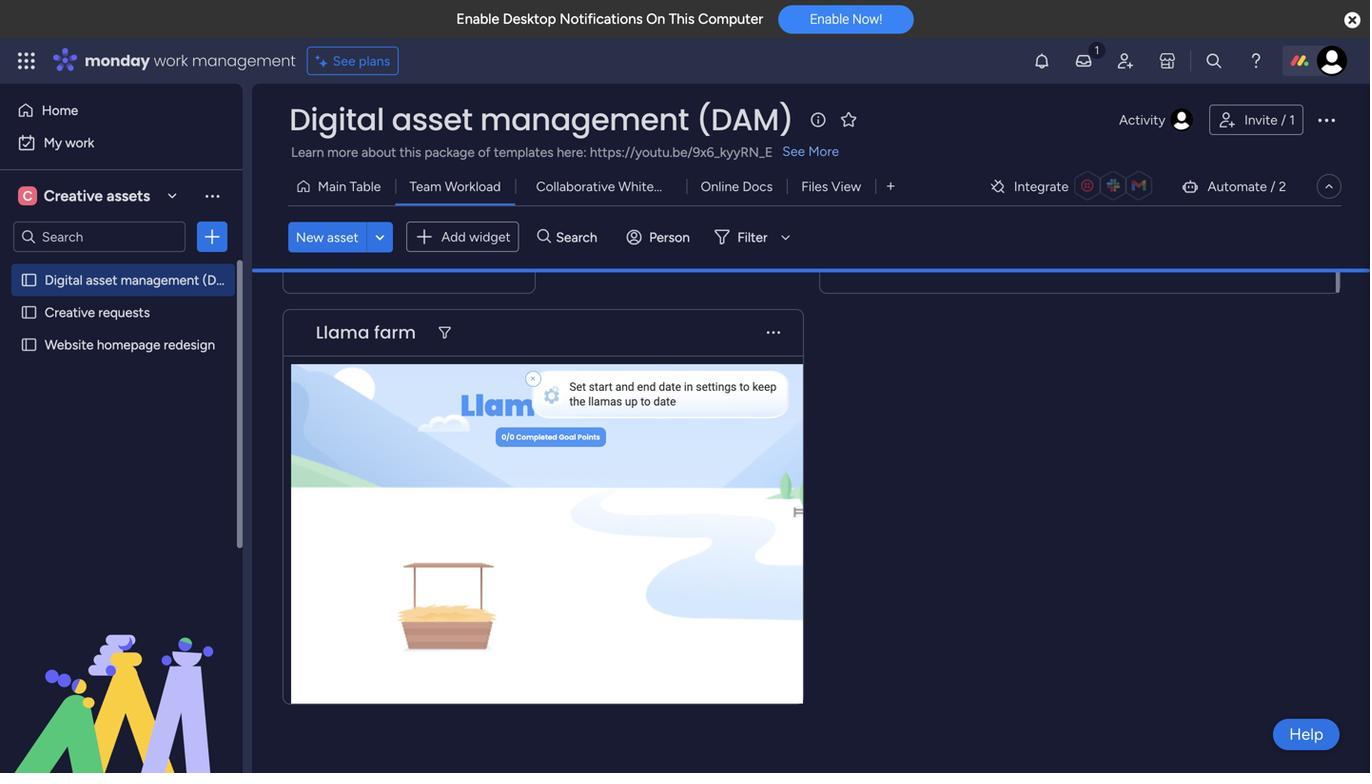 Task type: describe. For each thing, give the bounding box(es) containing it.
website homepage redesign
[[45, 337, 215, 353]]

integrate
[[1015, 179, 1069, 195]]

Digital asset management (DAM) field
[[285, 99, 799, 141]]

my
[[44, 135, 62, 151]]

automate / 2
[[1208, 179, 1287, 195]]

1 vertical spatial management
[[480, 99, 689, 141]]

invite / 1
[[1245, 112, 1296, 128]]

online docs
[[701, 179, 773, 195]]

work for monday
[[154, 50, 188, 71]]

0 vertical spatial (dam)
[[697, 99, 794, 141]]

main table
[[318, 179, 381, 195]]

enable desktop notifications on this computer
[[457, 10, 764, 28]]

digital inside list box
[[45, 272, 83, 288]]

filter button
[[707, 222, 797, 253]]

computer
[[699, 10, 764, 28]]

1 horizontal spatial options image
[[1316, 109, 1339, 131]]

desktop
[[503, 10, 556, 28]]

activity button
[[1112, 105, 1202, 135]]

1 horizontal spatial digital
[[289, 99, 384, 141]]

on
[[647, 10, 666, 28]]

assets
[[107, 187, 150, 205]]

creative requests
[[45, 305, 150, 321]]

whiteboard
[[619, 179, 689, 195]]

table
[[350, 179, 381, 195]]

asset inside list box
[[86, 272, 117, 288]]

new
[[296, 229, 324, 245]]

public board image for website homepage redesign
[[20, 336, 38, 354]]

about
[[362, 144, 396, 160]]

angle down image
[[376, 230, 385, 244]]

show board description image
[[807, 110, 830, 129]]

more
[[809, 143, 840, 159]]

this
[[669, 10, 695, 28]]

of
[[478, 144, 491, 160]]

integrate button
[[982, 167, 1166, 207]]

files view button
[[788, 171, 876, 202]]

more
[[328, 144, 358, 160]]

0 vertical spatial management
[[192, 50, 296, 71]]

new asset button
[[288, 222, 366, 253]]

add view image
[[887, 180, 895, 193]]

v2 search image
[[538, 227, 552, 248]]

automate
[[1208, 179, 1268, 195]]

llama farm
[[316, 321, 416, 345]]

new asset
[[296, 229, 359, 245]]

more dots image
[[767, 326, 781, 340]]

0 horizontal spatial options image
[[203, 228, 222, 247]]

1 image
[[1089, 39, 1106, 60]]

files
[[802, 179, 829, 195]]

learn
[[291, 144, 324, 160]]

Search in workspace field
[[40, 226, 159, 248]]

creative for creative assets
[[44, 187, 103, 205]]

activity
[[1120, 112, 1166, 128]]

online
[[701, 179, 740, 195]]

add
[[442, 229, 466, 245]]

search everything image
[[1205, 51, 1224, 70]]

add widget
[[442, 229, 511, 245]]

arrow down image
[[775, 226, 797, 249]]

here:
[[557, 144, 587, 160]]

see inside button
[[333, 53, 356, 69]]

team workload
[[410, 179, 501, 195]]

see plans
[[333, 53, 390, 69]]

online docs button
[[687, 171, 788, 202]]

Search field
[[552, 224, 609, 251]]

website
[[45, 337, 94, 353]]

filter
[[738, 229, 768, 245]]

my work link
[[11, 128, 231, 158]]

Llama farm field
[[311, 321, 421, 346]]



Task type: vqa. For each thing, say whether or not it's contained in the screenshot.
(dynamic) on the top right of the page
no



Task type: locate. For each thing, give the bounding box(es) containing it.
1 vertical spatial /
[[1271, 179, 1276, 195]]

workload
[[445, 179, 501, 195]]

dapulse close image
[[1345, 11, 1361, 30]]

public board image down public board icon
[[20, 336, 38, 354]]

0 vertical spatial creative
[[44, 187, 103, 205]]

select product image
[[17, 51, 36, 70]]

creative assets
[[44, 187, 150, 205]]

learn more about this package of templates here: https://youtu.be/9x6_kyyrn_e see more
[[291, 143, 840, 160]]

1 horizontal spatial digital asset management (dam)
[[289, 99, 794, 141]]

collaborative whiteboard button
[[515, 171, 689, 202]]

team workload button
[[395, 171, 515, 202]]

1 horizontal spatial asset
[[327, 229, 359, 245]]

lottie animation image
[[0, 582, 243, 774]]

enable for enable now!
[[810, 11, 850, 27]]

1 public board image from the top
[[20, 271, 38, 289]]

0 horizontal spatial see
[[333, 53, 356, 69]]

1 vertical spatial work
[[65, 135, 94, 151]]

2 public board image from the top
[[20, 336, 38, 354]]

add to favorites image
[[840, 110, 859, 129]]

invite
[[1245, 112, 1278, 128]]

see left plans
[[333, 53, 356, 69]]

monday marketplace image
[[1159, 51, 1178, 70]]

list box
[[0, 260, 243, 618]]

homepage
[[97, 337, 161, 353]]

1 horizontal spatial work
[[154, 50, 188, 71]]

workspace selection element
[[18, 185, 153, 208]]

asset up package
[[392, 99, 473, 141]]

main
[[318, 179, 347, 195]]

digital up 'creative requests'
[[45, 272, 83, 288]]

invite / 1 button
[[1210, 105, 1304, 135]]

0 vertical spatial /
[[1282, 112, 1287, 128]]

enable inside enable now! button
[[810, 11, 850, 27]]

see inside "learn more about this package of templates here: https://youtu.be/9x6_kyyrn_e see more"
[[783, 143, 806, 159]]

farm
[[374, 321, 416, 345]]

workspace image
[[18, 186, 37, 207]]

https://youtu.be/9x6_kyyrn_e
[[590, 144, 773, 160]]

home option
[[11, 95, 231, 126]]

docs
[[743, 179, 773, 195]]

help button
[[1274, 720, 1340, 751]]

notifications
[[560, 10, 643, 28]]

help image
[[1247, 51, 1266, 70]]

person
[[650, 229, 690, 245]]

llama
[[316, 321, 370, 345]]

options image right 1
[[1316, 109, 1339, 131]]

monday
[[85, 50, 150, 71]]

/ for 2
[[1271, 179, 1276, 195]]

digital asset management (dam) inside list box
[[45, 272, 241, 288]]

0 horizontal spatial /
[[1271, 179, 1276, 195]]

public board image for digital asset management (dam)
[[20, 271, 38, 289]]

1 horizontal spatial see
[[783, 143, 806, 159]]

1 vertical spatial digital
[[45, 272, 83, 288]]

my work
[[44, 135, 94, 151]]

main table button
[[288, 171, 395, 202]]

1
[[1290, 112, 1296, 128]]

options image
[[1316, 109, 1339, 131], [203, 228, 222, 247]]

widget
[[469, 229, 511, 245]]

lottie animation element
[[0, 582, 243, 774]]

1 enable from the left
[[457, 10, 500, 28]]

asset inside new asset button
[[327, 229, 359, 245]]

add widget button
[[406, 222, 519, 252]]

c
[[23, 188, 32, 204]]

work inside option
[[65, 135, 94, 151]]

team
[[410, 179, 442, 195]]

creative up website
[[45, 305, 95, 321]]

0 horizontal spatial work
[[65, 135, 94, 151]]

2 horizontal spatial asset
[[392, 99, 473, 141]]

update feed image
[[1075, 51, 1094, 70]]

2 vertical spatial management
[[121, 272, 199, 288]]

/ for 1
[[1282, 112, 1287, 128]]

1 vertical spatial (dam)
[[203, 272, 241, 288]]

digital asset management (dam) up templates
[[289, 99, 794, 141]]

0 vertical spatial options image
[[1316, 109, 1339, 131]]

collaborative whiteboard
[[536, 179, 689, 195]]

digital up "more"
[[289, 99, 384, 141]]

help
[[1290, 725, 1324, 745]]

1 horizontal spatial enable
[[810, 11, 850, 27]]

1 vertical spatial asset
[[327, 229, 359, 245]]

enable for enable desktop notifications on this computer
[[457, 10, 500, 28]]

see left more
[[783, 143, 806, 159]]

work right monday at the top
[[154, 50, 188, 71]]

1 vertical spatial creative
[[45, 305, 95, 321]]

digital asset management (dam)
[[289, 99, 794, 141], [45, 272, 241, 288]]

enable left desktop at the left top
[[457, 10, 500, 28]]

/
[[1282, 112, 1287, 128], [1271, 179, 1276, 195]]

0 vertical spatial work
[[154, 50, 188, 71]]

asset up 'creative requests'
[[86, 272, 117, 288]]

2 vertical spatial asset
[[86, 272, 117, 288]]

see plans button
[[307, 47, 399, 75]]

collapse board header image
[[1322, 179, 1338, 194]]

0 vertical spatial digital
[[289, 99, 384, 141]]

my work option
[[11, 128, 231, 158]]

2
[[1280, 179, 1287, 195]]

redesign
[[164, 337, 215, 353]]

person button
[[619, 222, 702, 253]]

monday work management
[[85, 50, 296, 71]]

templates
[[494, 144, 554, 160]]

work right my
[[65, 135, 94, 151]]

public board image
[[20, 304, 38, 322]]

/ left 2
[[1271, 179, 1276, 195]]

collaborative
[[536, 179, 615, 195]]

notifications image
[[1033, 51, 1052, 70]]

files view
[[802, 179, 862, 195]]

creative for creative requests
[[45, 305, 95, 321]]

0 vertical spatial asset
[[392, 99, 473, 141]]

public board image
[[20, 271, 38, 289], [20, 336, 38, 354]]

plans
[[359, 53, 390, 69]]

creative
[[44, 187, 103, 205], [45, 305, 95, 321]]

now!
[[853, 11, 883, 27]]

0 vertical spatial digital asset management (dam)
[[289, 99, 794, 141]]

work for my
[[65, 135, 94, 151]]

public board image up public board icon
[[20, 271, 38, 289]]

0 vertical spatial see
[[333, 53, 356, 69]]

option
[[0, 263, 243, 267]]

view
[[832, 179, 862, 195]]

enable left now!
[[810, 11, 850, 27]]

list box containing digital asset management (dam)
[[0, 260, 243, 618]]

invite members image
[[1117, 51, 1136, 70]]

creative right the c
[[44, 187, 103, 205]]

enable
[[457, 10, 500, 28], [810, 11, 850, 27]]

creative inside 'workspace selection' element
[[44, 187, 103, 205]]

0 horizontal spatial (dam)
[[203, 272, 241, 288]]

work
[[154, 50, 188, 71], [65, 135, 94, 151]]

digital
[[289, 99, 384, 141], [45, 272, 83, 288]]

0 horizontal spatial digital
[[45, 272, 83, 288]]

/ left 1
[[1282, 112, 1287, 128]]

package
[[425, 144, 475, 160]]

management
[[192, 50, 296, 71], [480, 99, 689, 141], [121, 272, 199, 288]]

0 vertical spatial public board image
[[20, 271, 38, 289]]

0 horizontal spatial digital asset management (dam)
[[45, 272, 241, 288]]

options image down workspace options image
[[203, 228, 222, 247]]

workspace options image
[[203, 186, 222, 205]]

1 vertical spatial public board image
[[20, 336, 38, 354]]

home
[[42, 102, 78, 119]]

requests
[[98, 305, 150, 321]]

/ inside 'button'
[[1282, 112, 1287, 128]]

1 horizontal spatial /
[[1282, 112, 1287, 128]]

home link
[[11, 95, 231, 126]]

0 horizontal spatial enable
[[457, 10, 500, 28]]

(dam) up redesign
[[203, 272, 241, 288]]

enable now!
[[810, 11, 883, 27]]

2 enable from the left
[[810, 11, 850, 27]]

john smith image
[[1318, 46, 1348, 76]]

(dam) up online docs
[[697, 99, 794, 141]]

1 vertical spatial see
[[783, 143, 806, 159]]

1 vertical spatial digital asset management (dam)
[[45, 272, 241, 288]]

this
[[400, 144, 422, 160]]

digital asset management (dam) up requests
[[45, 272, 241, 288]]

1 vertical spatial options image
[[203, 228, 222, 247]]

enable now! button
[[779, 5, 914, 34]]

asset
[[392, 99, 473, 141], [327, 229, 359, 245], [86, 272, 117, 288]]

see more link
[[781, 142, 842, 161]]

1 horizontal spatial (dam)
[[697, 99, 794, 141]]

0 horizontal spatial asset
[[86, 272, 117, 288]]

(dam)
[[697, 99, 794, 141], [203, 272, 241, 288]]

asset right 'new'
[[327, 229, 359, 245]]

see
[[333, 53, 356, 69], [783, 143, 806, 159]]



